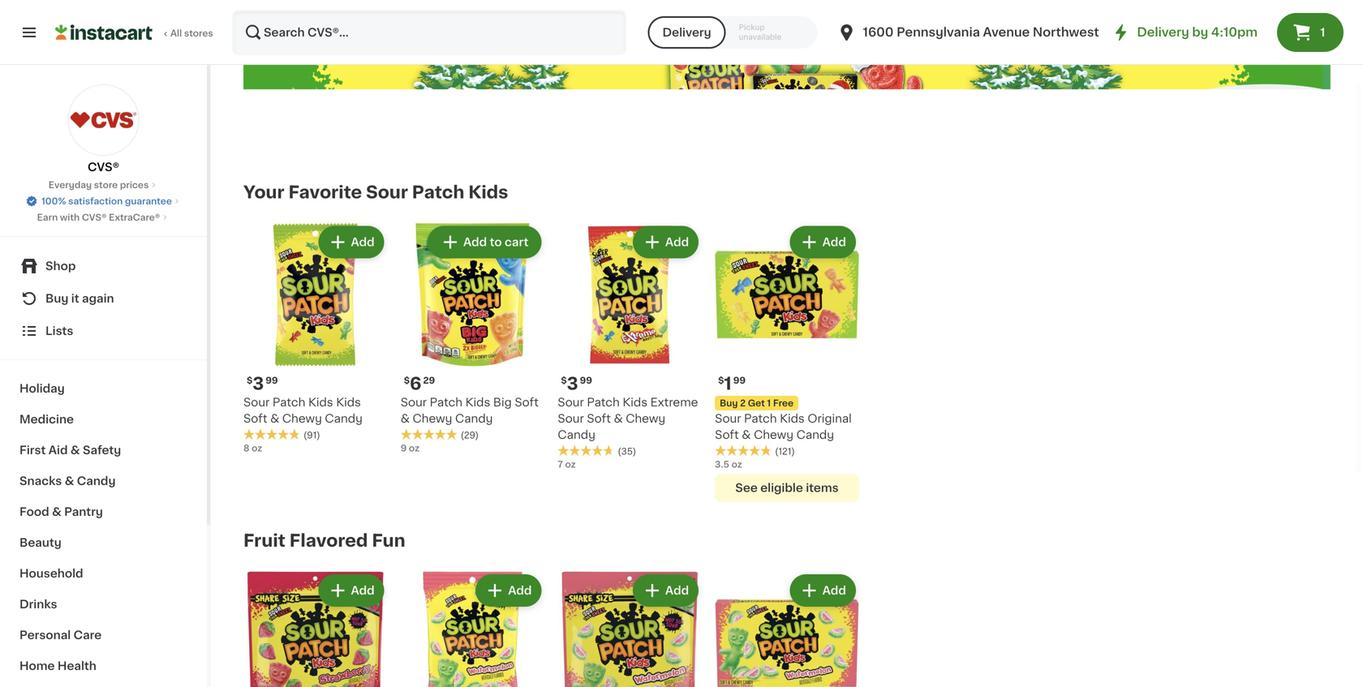 Task type: vqa. For each thing, say whether or not it's contained in the screenshot.
left Fresh
no



Task type: describe. For each thing, give the bounding box(es) containing it.
chewy for buy 2 get 1 free
[[754, 429, 794, 441]]

cvs® link
[[68, 84, 139, 175]]

your
[[243, 184, 284, 201]]

patch for sour patch kids big soft & chewy candy
[[430, 397, 463, 408]]

sour for sour patch kids big soft & chewy candy
[[401, 397, 427, 408]]

Search field
[[234, 11, 625, 54]]

99 for sour patch kids kids soft & chewy candy
[[266, 376, 278, 385]]

prices
[[120, 181, 149, 189]]

everyday store prices link
[[48, 179, 158, 191]]

3.5
[[715, 460, 729, 469]]

avenue
[[983, 26, 1030, 38]]

1 inside button
[[1320, 27, 1325, 38]]

kids for sour patch kids kids soft & chewy candy
[[308, 397, 333, 408]]

& inside sour patch kids big soft & chewy candy
[[401, 413, 410, 424]]

instacart logo image
[[55, 23, 153, 42]]

delivery for delivery
[[662, 27, 711, 38]]

it
[[71, 293, 79, 304]]

(121)
[[775, 447, 795, 456]]

to
[[490, 236, 502, 248]]

$ for buy 2 get 1 free
[[718, 376, 724, 385]]

lists
[[45, 325, 73, 337]]

buy it again
[[45, 293, 114, 304]]

chewy for 6
[[413, 413, 452, 424]]

household
[[19, 568, 83, 579]]

satisfaction
[[68, 197, 123, 206]]

$ for sour patch kids big soft & chewy candy
[[404, 376, 410, 385]]

all stores link
[[55, 10, 214, 55]]

delivery by 4:10pm link
[[1111, 23, 1258, 42]]

100% satisfaction guarantee button
[[25, 191, 182, 208]]

everyday
[[48, 181, 92, 189]]

personal
[[19, 630, 71, 641]]

snacks & candy
[[19, 475, 116, 487]]

store
[[94, 181, 118, 189]]

patch up add to cart button
[[412, 184, 464, 201]]

first
[[19, 445, 46, 456]]

candy for 6
[[455, 413, 493, 424]]

& inside sour patch kids kids soft & chewy candy
[[270, 413, 279, 424]]

8
[[243, 444, 249, 453]]

3 for sour patch kids kids soft & chewy candy
[[253, 375, 264, 392]]

all
[[170, 29, 182, 38]]

fruit
[[243, 532, 285, 549]]

with
[[60, 213, 80, 222]]

9 oz
[[401, 444, 420, 453]]

by
[[1192, 26, 1208, 38]]

delivery for delivery by 4:10pm
[[1137, 26, 1189, 38]]

item carousel region
[[221, 216, 1331, 512]]

holiday link
[[10, 373, 197, 404]]

add to cart button
[[429, 228, 540, 257]]

soft inside sour patch kids extreme sour soft & chewy candy
[[587, 413, 611, 424]]

cvs® logo image
[[68, 84, 139, 156]]

$ for sour patch kids extreme sour soft & chewy candy
[[561, 376, 567, 385]]

favorite
[[288, 184, 362, 201]]

kids for sour patch kids original soft & chewy candy
[[780, 413, 805, 424]]

see
[[735, 482, 758, 494]]

$ 3 99 for sour patch kids kids soft & chewy candy
[[247, 375, 278, 392]]

household link
[[10, 558, 197, 589]]

medicine
[[19, 414, 74, 425]]

personal care link
[[10, 620, 197, 651]]

pennsylvania
[[897, 26, 980, 38]]

1600
[[863, 26, 894, 38]]

guarantee
[[125, 197, 172, 206]]

3 for sour patch kids extreme sour soft & chewy candy
[[567, 375, 578, 392]]

cart
[[505, 236, 529, 248]]

29
[[423, 376, 435, 385]]

7 oz
[[558, 460, 576, 469]]

fruit flavored fun
[[243, 532, 405, 549]]

1600 pennsylvania avenue northwest button
[[837, 10, 1099, 55]]

flavored
[[289, 532, 368, 549]]

eligible
[[760, 482, 803, 494]]

personal care
[[19, 630, 102, 641]]

beauty
[[19, 537, 61, 548]]

oz for sour patch kids kids soft & chewy candy
[[252, 444, 262, 453]]

first aid & safety link
[[10, 435, 197, 466]]

buy for buy 2 get 1 free
[[720, 399, 738, 408]]

care
[[74, 630, 102, 641]]

free
[[773, 399, 794, 408]]

& inside sour patch kids extreme sour soft & chewy candy
[[614, 413, 623, 424]]

earn
[[37, 213, 58, 222]]

soft for 3
[[243, 413, 267, 424]]

1 vertical spatial cvs®
[[82, 213, 107, 222]]

100%
[[41, 197, 66, 206]]

extracare®
[[109, 213, 160, 222]]

your favorite sour patch kids
[[243, 184, 508, 201]]

9
[[401, 444, 407, 453]]

sour for sour patch kids original soft & chewy candy
[[715, 413, 741, 424]]

original
[[808, 413, 852, 424]]



Task type: locate. For each thing, give the bounding box(es) containing it.
patch up (35)
[[587, 397, 620, 408]]

candy inside sour patch kids original soft & chewy candy
[[796, 429, 834, 441]]

earn with cvs® extracare®
[[37, 213, 160, 222]]

candy for 3
[[325, 413, 363, 424]]

3 up sour patch kids extreme sour soft & chewy candy
[[567, 375, 578, 392]]

soft inside sour patch kids big soft & chewy candy
[[515, 397, 539, 408]]

patch inside sour patch kids kids soft & chewy candy
[[273, 397, 305, 408]]

$ inside $ 6 29
[[404, 376, 410, 385]]

patch inside sour patch kids extreme sour soft & chewy candy
[[587, 397, 620, 408]]

patch inside sour patch kids big soft & chewy candy
[[430, 397, 463, 408]]

shop
[[45, 260, 76, 272]]

8 oz
[[243, 444, 262, 453]]

sour patch kids original soft & chewy candy
[[715, 413, 852, 441]]

oz for sour patch kids extreme sour soft & chewy candy
[[565, 460, 576, 469]]

$ inside $ 1 99
[[718, 376, 724, 385]]

0 horizontal spatial 99
[[266, 376, 278, 385]]

99 for buy 2 get 1 free
[[733, 376, 746, 385]]

99 up the 2
[[733, 376, 746, 385]]

patch for sour patch kids original soft & chewy candy
[[744, 413, 777, 424]]

2 $ from the left
[[404, 376, 410, 385]]

sour inside sour patch kids original soft & chewy candy
[[715, 413, 741, 424]]

1 vertical spatial buy
[[720, 399, 738, 408]]

$ 3 99 up sour patch kids extreme sour soft & chewy candy
[[561, 375, 592, 392]]

1 horizontal spatial 1
[[767, 399, 771, 408]]

3 $ from the left
[[718, 376, 724, 385]]

★★★★★
[[243, 429, 300, 440], [243, 429, 300, 440], [401, 429, 457, 440], [401, 429, 457, 440], [715, 445, 772, 456], [715, 445, 772, 456], [558, 445, 615, 456], [558, 445, 615, 456]]

(91)
[[303, 431, 320, 440]]

buy inside item carousel region
[[720, 399, 738, 408]]

3 99 from the left
[[580, 376, 592, 385]]

candy inside sour patch kids big soft & chewy candy
[[455, 413, 493, 424]]

99 for sour patch kids extreme sour soft & chewy candy
[[580, 376, 592, 385]]

pantry
[[64, 506, 103, 518]]

shop link
[[10, 250, 197, 282]]

(35)
[[618, 447, 636, 456]]

food & pantry link
[[10, 497, 197, 527]]

oz for sour patch kids original soft & chewy candy
[[732, 460, 742, 469]]

chewy inside sour patch kids kids soft & chewy candy
[[282, 413, 322, 424]]

delivery by 4:10pm
[[1137, 26, 1258, 38]]

1600 pennsylvania avenue northwest
[[863, 26, 1099, 38]]

1 $ 3 99 from the left
[[247, 375, 278, 392]]

big
[[493, 397, 512, 408]]

1 button
[[1277, 13, 1344, 52]]

2 horizontal spatial 1
[[1320, 27, 1325, 38]]

buy inside buy it again 'link'
[[45, 293, 68, 304]]

sour for sour patch kids extreme sour soft & chewy candy
[[558, 397, 584, 408]]

all stores
[[170, 29, 213, 38]]

$ up sour patch kids kids soft & chewy candy
[[247, 376, 253, 385]]

kids
[[468, 184, 508, 201], [308, 397, 333, 408], [336, 397, 361, 408], [465, 397, 490, 408], [623, 397, 648, 408], [780, 413, 805, 424]]

stores
[[184, 29, 213, 38]]

(29)
[[461, 431, 479, 440]]

sour patch kids kids soft & chewy candy
[[243, 397, 363, 424]]

$ left 29
[[404, 376, 410, 385]]

0 horizontal spatial buy
[[45, 293, 68, 304]]

cvs®
[[88, 161, 119, 173], [82, 213, 107, 222]]

chewy up (91) on the left
[[282, 413, 322, 424]]

sour patch kids big soft & chewy candy
[[401, 397, 539, 424]]

4:10pm
[[1211, 26, 1258, 38]]

2 $ 3 99 from the left
[[561, 375, 592, 392]]

0 horizontal spatial 3
[[253, 375, 264, 392]]

drinks
[[19, 599, 57, 610]]

1 vertical spatial 1
[[724, 375, 732, 392]]

$ up sour patch kids extreme sour soft & chewy candy
[[561, 376, 567, 385]]

cvs® up everyday store prices link at top
[[88, 161, 119, 173]]

safety
[[83, 445, 121, 456]]

items
[[806, 482, 839, 494]]

snacks
[[19, 475, 62, 487]]

kids for sour patch kids big soft & chewy candy
[[465, 397, 490, 408]]

& inside sour patch kids original soft & chewy candy
[[742, 429, 751, 441]]

buy sour patch kids image
[[243, 11, 1331, 146]]

holiday
[[19, 383, 65, 394]]

2 horizontal spatial 99
[[733, 376, 746, 385]]

delivery
[[1137, 26, 1189, 38], [662, 27, 711, 38]]

sour patch kids extreme sour soft & chewy candy
[[558, 397, 698, 441]]

add
[[351, 236, 375, 248], [463, 236, 487, 248], [665, 236, 689, 248], [822, 236, 846, 248], [351, 585, 375, 596], [508, 585, 532, 596], [665, 585, 689, 596], [822, 585, 846, 596]]

buy left the 2
[[720, 399, 738, 408]]

$ 6 29
[[404, 375, 435, 392]]

0 horizontal spatial 1
[[724, 375, 732, 392]]

3 up sour patch kids kids soft & chewy candy
[[253, 375, 264, 392]]

first aid & safety
[[19, 445, 121, 456]]

1 3 from the left
[[253, 375, 264, 392]]

chewy down extreme at the bottom of page
[[626, 413, 665, 424]]

sour for sour patch kids kids soft & chewy candy
[[243, 397, 270, 408]]

home health
[[19, 660, 96, 672]]

cvs® down satisfaction
[[82, 213, 107, 222]]

1 horizontal spatial 3
[[567, 375, 578, 392]]

99 inside $ 1 99
[[733, 376, 746, 385]]

product group containing 1
[[715, 223, 859, 502]]

chewy inside sour patch kids original soft & chewy candy
[[754, 429, 794, 441]]

99
[[266, 376, 278, 385], [733, 376, 746, 385], [580, 376, 592, 385]]

1 horizontal spatial $ 3 99
[[561, 375, 592, 392]]

$ 3 99 up sour patch kids kids soft & chewy candy
[[247, 375, 278, 392]]

delivery inside "button"
[[662, 27, 711, 38]]

chewy for 3
[[282, 413, 322, 424]]

$ for sour patch kids kids soft & chewy candy
[[247, 376, 253, 385]]

sour inside sour patch kids kids soft & chewy candy
[[243, 397, 270, 408]]

aid
[[48, 445, 68, 456]]

soft inside sour patch kids kids soft & chewy candy
[[243, 413, 267, 424]]

oz for sour patch kids big soft & chewy candy
[[409, 444, 420, 453]]

7
[[558, 460, 563, 469]]

food & pantry
[[19, 506, 103, 518]]

chewy inside sour patch kids big soft & chewy candy
[[413, 413, 452, 424]]

oz right 8
[[252, 444, 262, 453]]

sour inside sour patch kids big soft & chewy candy
[[401, 397, 427, 408]]

see eligible items button
[[715, 474, 859, 502]]

food
[[19, 506, 49, 518]]

0 horizontal spatial delivery
[[662, 27, 711, 38]]

kids inside sour patch kids original soft & chewy candy
[[780, 413, 805, 424]]

home health link
[[10, 651, 197, 682]]

$
[[247, 376, 253, 385], [404, 376, 410, 385], [718, 376, 724, 385], [561, 376, 567, 385]]

oz right 3.5
[[732, 460, 742, 469]]

$ 3 99 for sour patch kids extreme sour soft & chewy candy
[[561, 375, 592, 392]]

add to cart
[[463, 236, 529, 248]]

chewy up 9 oz
[[413, 413, 452, 424]]

kids for sour patch kids extreme sour soft & chewy candy
[[623, 397, 648, 408]]

2 99 from the left
[[733, 376, 746, 385]]

oz right 9
[[409, 444, 420, 453]]

patch for sour patch kids extreme sour soft & chewy candy
[[587, 397, 620, 408]]

99 up sour patch kids kids soft & chewy candy
[[266, 376, 278, 385]]

snacks & candy link
[[10, 466, 197, 497]]

oz right 7
[[565, 460, 576, 469]]

2
[[740, 399, 746, 408]]

candy inside sour patch kids extreme sour soft & chewy candy
[[558, 429, 595, 441]]

0 horizontal spatial $ 3 99
[[247, 375, 278, 392]]

3.5 oz
[[715, 460, 742, 469]]

None search field
[[232, 10, 627, 55]]

drinks link
[[10, 589, 197, 620]]

sour
[[366, 184, 408, 201], [243, 397, 270, 408], [401, 397, 427, 408], [558, 397, 584, 408], [715, 413, 741, 424], [558, 413, 584, 424]]

everyday store prices
[[48, 181, 149, 189]]

patch down buy 2 get 1 free
[[744, 413, 777, 424]]

candy
[[325, 413, 363, 424], [455, 413, 493, 424], [796, 429, 834, 441], [558, 429, 595, 441], [77, 475, 116, 487]]

$ 1 99
[[718, 375, 746, 392]]

soft inside sour patch kids original soft & chewy candy
[[715, 429, 739, 441]]

lists link
[[10, 315, 197, 347]]

patch up (91) on the left
[[273, 397, 305, 408]]

extreme
[[650, 397, 698, 408]]

patch for sour patch kids kids soft & chewy candy
[[273, 397, 305, 408]]

99 up sour patch kids extreme sour soft & chewy candy
[[580, 376, 592, 385]]

buy it again link
[[10, 282, 197, 315]]

chewy inside sour patch kids extreme sour soft & chewy candy
[[626, 413, 665, 424]]

kids inside sour patch kids big soft & chewy candy
[[465, 397, 490, 408]]

medicine link
[[10, 404, 197, 435]]

northwest
[[1033, 26, 1099, 38]]

chewy up (121) at the right bottom
[[754, 429, 794, 441]]

patch down 29
[[430, 397, 463, 408]]

2 3 from the left
[[567, 375, 578, 392]]

product group
[[243, 223, 388, 455], [401, 223, 545, 455], [558, 223, 702, 471], [715, 223, 859, 502], [243, 571, 388, 687], [401, 571, 545, 687], [558, 571, 702, 687], [715, 571, 859, 687]]

soft for buy 2 get 1 free
[[715, 429, 739, 441]]

1 horizontal spatial buy
[[720, 399, 738, 408]]

get
[[748, 399, 765, 408]]

service type group
[[648, 16, 817, 49]]

soft for 6
[[515, 397, 539, 408]]

buy for buy it again
[[45, 293, 68, 304]]

$ up buy 2 get 1 free
[[718, 376, 724, 385]]

1 horizontal spatial delivery
[[1137, 26, 1189, 38]]

health
[[58, 660, 96, 672]]

product group containing 6
[[401, 223, 545, 455]]

4 $ from the left
[[561, 376, 567, 385]]

3
[[253, 375, 264, 392], [567, 375, 578, 392]]

add inside button
[[463, 236, 487, 248]]

buy 2 get 1 free
[[720, 399, 794, 408]]

home
[[19, 660, 55, 672]]

0 vertical spatial buy
[[45, 293, 68, 304]]

1 99 from the left
[[266, 376, 278, 385]]

earn with cvs® extracare® link
[[37, 211, 170, 224]]

delivery button
[[648, 16, 726, 49]]

2 vertical spatial 1
[[767, 399, 771, 408]]

again
[[82, 293, 114, 304]]

6
[[410, 375, 421, 392]]

1 $ from the left
[[247, 376, 253, 385]]

kids inside sour patch kids extreme sour soft & chewy candy
[[623, 397, 648, 408]]

candy for buy 2 get 1 free
[[796, 429, 834, 441]]

beauty link
[[10, 527, 197, 558]]

buy left it at the left of the page
[[45, 293, 68, 304]]

0 vertical spatial cvs®
[[88, 161, 119, 173]]

see eligible items
[[735, 482, 839, 494]]

patch inside sour patch kids original soft & chewy candy
[[744, 413, 777, 424]]

1 horizontal spatial 99
[[580, 376, 592, 385]]

1
[[1320, 27, 1325, 38], [724, 375, 732, 392], [767, 399, 771, 408]]

0 vertical spatial 1
[[1320, 27, 1325, 38]]

candy inside sour patch kids kids soft & chewy candy
[[325, 413, 363, 424]]

buy
[[45, 293, 68, 304], [720, 399, 738, 408]]



